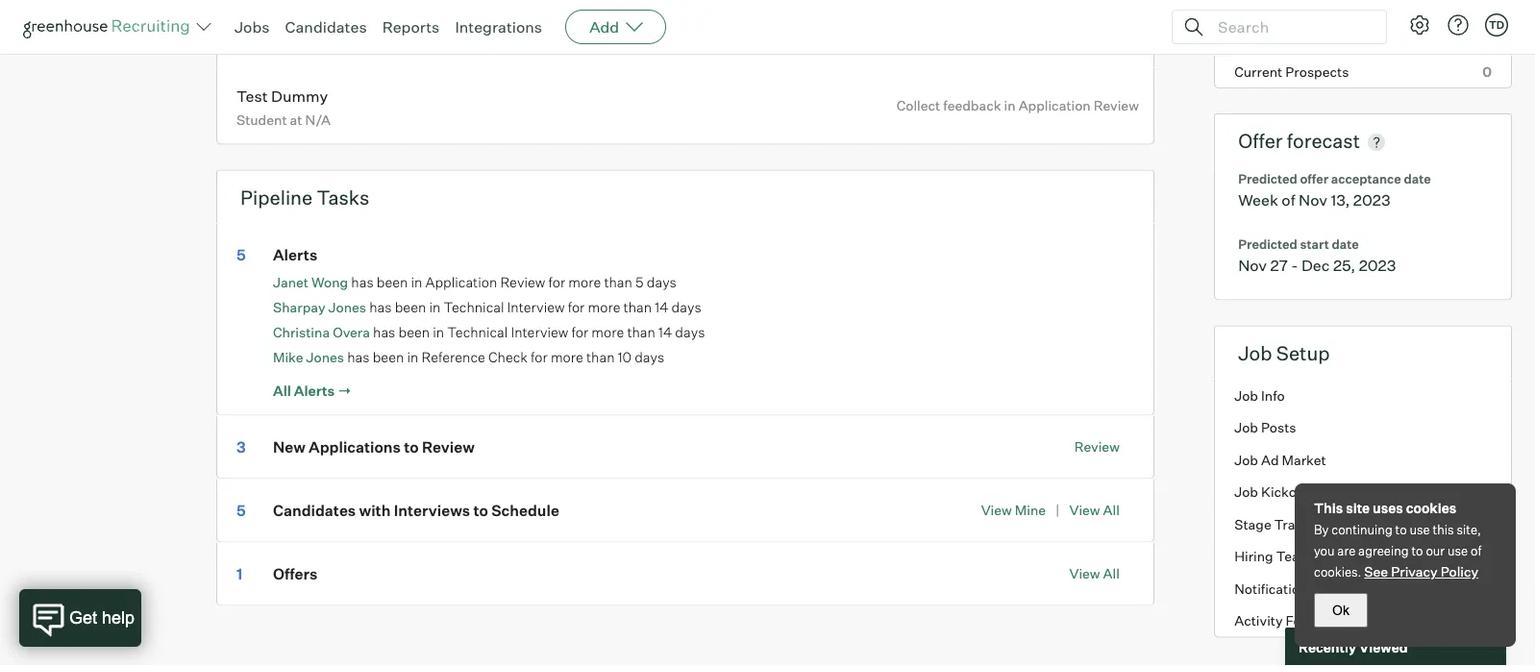 Task type: describe. For each thing, give the bounding box(es) containing it.
pipeline tasks
[[240, 186, 369, 210]]

uses
[[1373, 500, 1403, 517]]

mine
[[1015, 503, 1046, 520]]

cookies
[[1406, 500, 1456, 517]]

has up overa
[[369, 299, 392, 316]]

3
[[236, 438, 246, 457]]

test
[[236, 87, 268, 106]]

mike
[[273, 350, 303, 366]]

td button
[[1481, 10, 1512, 40]]

|
[[1055, 502, 1060, 520]]

info
[[1261, 388, 1285, 404]]

view mine | view all
[[981, 502, 1120, 520]]

see privacy policy
[[1364, 563, 1479, 580]]

0 vertical spatial alerts
[[273, 246, 317, 265]]

to left our
[[1412, 543, 1423, 558]]

view for view all
[[1069, 566, 1100, 583]]

5 link for alerts
[[236, 246, 270, 265]]

site
[[1346, 500, 1370, 517]]

schedule
[[491, 502, 559, 520]]

christina overa link
[[273, 325, 370, 341]]

offer forecast
[[1238, 129, 1360, 154]]

are
[[1337, 543, 1356, 558]]

feed
[[1286, 613, 1317, 630]]

→
[[338, 382, 351, 400]]

5 inside janet wong has been in application review for more than 5 days sharpay jones has been in technical interview for more than 14 days christina overa has been in technical interview for more than 14 days mike jones has been in reference check for more than 10 days
[[635, 274, 644, 291]]

1 vertical spatial alerts
[[294, 382, 335, 400]]

reports
[[382, 17, 440, 37]]

start
[[1300, 237, 1329, 252]]

see privacy policy link
[[1364, 563, 1479, 580]]

nov inside predicted start date nov 27 - dec 25, 2023
[[1238, 256, 1267, 275]]

notifications
[[1234, 581, 1315, 598]]

check
[[488, 349, 528, 366]]

has right overa
[[373, 324, 395, 341]]

this
[[1314, 500, 1343, 517]]

by continuing to use this site, you are agreeing to our use of cookies.
[[1314, 522, 1482, 580]]

predicted offer acceptance date week of nov 13, 2023
[[1238, 172, 1431, 210]]

at
[[290, 112, 302, 129]]

janet wong link
[[273, 275, 348, 291]]

job info
[[1234, 388, 1285, 404]]

applications
[[309, 438, 401, 457]]

job kickoff
[[1234, 484, 1305, 501]]

test dummy student at n/a
[[236, 87, 331, 129]]

jobs link
[[235, 17, 270, 37]]

0
[[1482, 64, 1492, 80]]

0 vertical spatial interview
[[507, 299, 565, 316]]

Search text field
[[1213, 13, 1369, 41]]

date inside predicted start date nov 27 - dec 25, 2023
[[1332, 237, 1359, 252]]

activity
[[1234, 613, 1283, 630]]

to left schedule
[[473, 502, 488, 520]]

market
[[1282, 452, 1326, 469]]

1 vertical spatial technical
[[447, 324, 508, 341]]

2023 for nov 27 - dec 25, 2023
[[1359, 256, 1396, 275]]

policy
[[1441, 563, 1479, 580]]

job ad market link
[[1215, 444, 1511, 476]]

greenhouse recruiting image
[[23, 15, 196, 38]]

job for job ad market
[[1234, 452, 1258, 469]]

view for view mine | view all
[[981, 503, 1012, 520]]

feedback
[[943, 98, 1001, 115]]

see
[[1364, 563, 1388, 580]]

continuing
[[1332, 522, 1393, 537]]

new applications to review
[[273, 438, 475, 457]]

by
[[1314, 522, 1329, 537]]

10
[[618, 349, 632, 366]]

ok button
[[1314, 593, 1368, 628]]

application inside janet wong has been in application review for more than 5 days sharpay jones has been in technical interview for more than 14 days christina overa has been in technical interview for more than 14 days mike jones has been in reference check for more than 10 days
[[425, 274, 497, 291]]

1 view all link from the top
[[1069, 503, 1120, 520]]

job setup
[[1238, 341, 1330, 365]]

dec
[[1301, 256, 1330, 275]]

-
[[1291, 256, 1298, 275]]

integrations link
[[455, 17, 542, 37]]

overa
[[333, 325, 370, 341]]

candidates for candidates i'm following
[[240, 30, 343, 54]]

0 vertical spatial all
[[273, 382, 291, 400]]

activity feed
[[1234, 613, 1317, 630]]

reference
[[421, 349, 485, 366]]

janet wong has been in application review for more than 5 days sharpay jones has been in technical interview for more than 14 days christina overa has been in technical interview for more than 14 days mike jones has been in reference check for more than 10 days
[[273, 274, 705, 366]]

week
[[1238, 191, 1278, 210]]

collect feedback in application review
[[897, 98, 1139, 115]]

job for job info
[[1234, 388, 1258, 404]]

review link
[[1074, 439, 1120, 456]]

job for job setup
[[1238, 341, 1272, 365]]

13,
[[1331, 191, 1350, 210]]

stage transitions
[[1234, 516, 1345, 533]]

n/a
[[305, 112, 331, 129]]

collect
[[897, 98, 940, 115]]

hiring team
[[1234, 549, 1311, 565]]

team
[[1276, 549, 1311, 565]]

1 vertical spatial jones
[[306, 350, 344, 366]]

1 vertical spatial 14
[[659, 324, 672, 341]]

0 vertical spatial technical
[[444, 299, 504, 316]]

job ad market
[[1234, 452, 1326, 469]]



Task type: locate. For each thing, give the bounding box(es) containing it.
acceptance
[[1331, 172, 1401, 187]]

current
[[1234, 64, 1282, 80]]

1 horizontal spatial date
[[1404, 172, 1431, 187]]

view left mine
[[981, 503, 1012, 520]]

this
[[1433, 522, 1454, 537]]

predicted up 27
[[1238, 237, 1298, 252]]

jones up overa
[[328, 300, 366, 316]]

5 for candidates with interviews to schedule
[[236, 502, 246, 520]]

to down uses
[[1395, 522, 1407, 537]]

candidates i'm following
[[240, 30, 465, 54]]

has right 'wong'
[[351, 274, 374, 291]]

0 vertical spatial date
[[1404, 172, 1431, 187]]

14
[[655, 299, 668, 316], [659, 324, 672, 341]]

1 vertical spatial use
[[1448, 543, 1468, 558]]

0 horizontal spatial nov
[[1238, 256, 1267, 275]]

job inside the job kickoff link
[[1234, 484, 1258, 501]]

job for job posts
[[1234, 420, 1258, 437]]

application
[[1019, 98, 1091, 115], [425, 274, 497, 291]]

view down the view mine | view all
[[1069, 566, 1100, 583]]

i'm
[[347, 30, 374, 54]]

0 vertical spatial application
[[1019, 98, 1091, 115]]

viewed
[[1359, 639, 1408, 655]]

2 view all link from the top
[[1069, 566, 1120, 583]]

2 vertical spatial all
[[1103, 566, 1120, 583]]

view all link
[[1069, 503, 1120, 520], [1069, 566, 1120, 583]]

of down site,
[[1471, 543, 1482, 558]]

2023 down acceptance
[[1353, 191, 1391, 210]]

add button
[[565, 10, 666, 44]]

2 vertical spatial 5
[[236, 502, 246, 520]]

0 vertical spatial 5
[[236, 246, 246, 265]]

than
[[604, 274, 632, 291], [623, 299, 652, 316], [627, 324, 655, 341], [586, 349, 615, 366]]

1 vertical spatial application
[[425, 274, 497, 291]]

use up policy
[[1448, 543, 1468, 558]]

to
[[404, 438, 419, 457], [473, 502, 488, 520], [1395, 522, 1407, 537], [1412, 543, 1423, 558]]

0 horizontal spatial application
[[425, 274, 497, 291]]

sharpay
[[273, 300, 325, 316]]

jones down 'christina overa' link
[[306, 350, 344, 366]]

0 vertical spatial 5 link
[[236, 246, 270, 265]]

5 link down pipeline in the left of the page
[[236, 246, 270, 265]]

job inside job info link
[[1234, 388, 1258, 404]]

notifications link
[[1215, 573, 1511, 605]]

candidates left with
[[273, 502, 356, 520]]

interview
[[507, 299, 565, 316], [511, 324, 568, 341]]

0 vertical spatial nov
[[1299, 191, 1327, 210]]

view
[[981, 503, 1012, 520], [1069, 503, 1100, 520], [1069, 566, 1100, 583]]

predicted inside predicted offer acceptance date week of nov 13, 2023
[[1238, 172, 1298, 187]]

0 vertical spatial use
[[1410, 522, 1430, 537]]

1 vertical spatial nov
[[1238, 256, 1267, 275]]

1 vertical spatial interview
[[511, 324, 568, 341]]

alerts up "janet"
[[273, 246, 317, 265]]

job info link
[[1215, 380, 1511, 412]]

jobs
[[235, 17, 270, 37]]

has down overa
[[347, 349, 370, 366]]

0 vertical spatial predicted
[[1238, 172, 1298, 187]]

candidates for candidates with interviews to schedule
[[273, 502, 356, 520]]

our
[[1426, 543, 1445, 558]]

add
[[589, 17, 619, 37]]

prospecting
[[1238, 17, 1348, 42]]

0 vertical spatial 14
[[655, 299, 668, 316]]

0 horizontal spatial use
[[1410, 522, 1430, 537]]

configure image
[[1408, 13, 1431, 37]]

application up reference
[[425, 274, 497, 291]]

use left this at bottom right
[[1410, 522, 1430, 537]]

student
[[236, 112, 287, 129]]

td button
[[1485, 13, 1508, 37]]

date up 25,
[[1332, 237, 1359, 252]]

of right week
[[1282, 191, 1295, 210]]

all alerts → link
[[273, 382, 351, 401]]

job inside job ad market link
[[1234, 452, 1258, 469]]

recently
[[1299, 639, 1356, 655]]

job up stage
[[1234, 484, 1258, 501]]

date
[[1404, 172, 1431, 187], [1332, 237, 1359, 252]]

predicted start date nov 27 - dec 25, 2023
[[1238, 237, 1396, 275]]

candidates for candidates link
[[285, 17, 367, 37]]

1
[[236, 565, 243, 584]]

5 link for candidates with interviews to schedule
[[236, 502, 270, 520]]

activity feed link
[[1215, 605, 1511, 637]]

view all link down the view mine | view all
[[1069, 566, 1120, 583]]

predicted for 27
[[1238, 237, 1298, 252]]

of inside predicted offer acceptance date week of nov 13, 2023
[[1282, 191, 1295, 210]]

wong
[[311, 275, 348, 291]]

review
[[1094, 98, 1139, 115], [500, 274, 545, 291], [422, 438, 475, 457], [1074, 439, 1120, 456]]

predicted for week
[[1238, 172, 1298, 187]]

1 vertical spatial predicted
[[1238, 237, 1298, 252]]

1 horizontal spatial application
[[1019, 98, 1091, 115]]

predicted inside predicted start date nov 27 - dec 25, 2023
[[1238, 237, 1298, 252]]

candidates up dummy
[[240, 30, 343, 54]]

25,
[[1333, 256, 1356, 275]]

nov left 27
[[1238, 256, 1267, 275]]

candidates link
[[285, 17, 367, 37]]

stage
[[1234, 516, 1271, 533]]

privacy
[[1391, 563, 1438, 580]]

5 for alerts
[[236, 246, 246, 265]]

1 horizontal spatial nov
[[1299, 191, 1327, 210]]

predicted up week
[[1238, 172, 1298, 187]]

prospects
[[1285, 64, 1349, 80]]

interviews
[[394, 502, 470, 520]]

sharpay jones link
[[273, 300, 366, 316]]

all right |
[[1103, 503, 1120, 520]]

job for job kickoff
[[1234, 484, 1258, 501]]

offers
[[273, 565, 318, 584]]

site,
[[1457, 522, 1481, 537]]

reports link
[[382, 17, 440, 37]]

0 horizontal spatial date
[[1332, 237, 1359, 252]]

1 vertical spatial 5
[[635, 274, 644, 291]]

alerts left →
[[294, 382, 335, 400]]

candidates
[[285, 17, 367, 37], [240, 30, 343, 54], [273, 502, 356, 520]]

0 vertical spatial view all link
[[1069, 503, 1120, 520]]

all inside the view mine | view all
[[1103, 503, 1120, 520]]

1 vertical spatial all
[[1103, 503, 1120, 520]]

offer
[[1300, 172, 1329, 187]]

2023 inside predicted offer acceptance date week of nov 13, 2023
[[1353, 191, 1391, 210]]

more
[[568, 274, 601, 291], [588, 299, 620, 316], [591, 324, 624, 341], [551, 349, 583, 366]]

1 vertical spatial of
[[1471, 543, 1482, 558]]

2023 right 25,
[[1359, 256, 1396, 275]]

janet
[[273, 275, 309, 291]]

2023 for week of nov 13, 2023
[[1353, 191, 1391, 210]]

this site uses cookies
[[1314, 500, 1456, 517]]

application right feedback
[[1019, 98, 1091, 115]]

use
[[1410, 522, 1430, 537], [1448, 543, 1468, 558]]

2 predicted from the top
[[1238, 237, 1298, 252]]

job up job info
[[1238, 341, 1272, 365]]

forecast
[[1287, 129, 1360, 154]]

candidates with interviews to schedule
[[273, 502, 559, 520]]

2023 inside predicted start date nov 27 - dec 25, 2023
[[1359, 256, 1396, 275]]

tasks
[[317, 186, 369, 210]]

1 vertical spatial 5 link
[[236, 502, 270, 520]]

nov inside predicted offer acceptance date week of nov 13, 2023
[[1299, 191, 1327, 210]]

in
[[1004, 98, 1016, 115], [411, 274, 422, 291], [429, 299, 441, 316], [433, 324, 444, 341], [407, 349, 418, 366]]

following
[[378, 30, 465, 54]]

1 vertical spatial date
[[1332, 237, 1359, 252]]

christina
[[273, 325, 330, 341]]

2023
[[1353, 191, 1391, 210], [1359, 256, 1396, 275]]

0 vertical spatial 2023
[[1353, 191, 1391, 210]]

all
[[273, 382, 291, 400], [1103, 503, 1120, 520], [1103, 566, 1120, 583]]

new
[[273, 438, 306, 457]]

job left posts
[[1234, 420, 1258, 437]]

hiring team link
[[1215, 541, 1511, 573]]

1 predicted from the top
[[1238, 172, 1298, 187]]

all down mike
[[273, 382, 291, 400]]

posts
[[1261, 420, 1296, 437]]

kickoff
[[1261, 484, 1305, 501]]

date right acceptance
[[1404, 172, 1431, 187]]

1 vertical spatial 2023
[[1359, 256, 1396, 275]]

5 link down 3 link
[[236, 502, 270, 520]]

for
[[548, 274, 565, 291], [568, 299, 585, 316], [571, 324, 588, 341], [531, 349, 548, 366]]

0 vertical spatial of
[[1282, 191, 1295, 210]]

2 5 link from the top
[[236, 502, 270, 520]]

all alerts →
[[273, 382, 351, 400]]

integrations
[[455, 17, 542, 37]]

job left info
[[1234, 388, 1258, 404]]

0 vertical spatial jones
[[328, 300, 366, 316]]

1 horizontal spatial use
[[1448, 543, 1468, 558]]

of inside by continuing to use this site, you are agreeing to our use of cookies.
[[1471, 543, 1482, 558]]

1 5 link from the top
[[236, 246, 270, 265]]

1 horizontal spatial of
[[1471, 543, 1482, 558]]

5 link
[[236, 246, 270, 265], [236, 502, 270, 520]]

cookies.
[[1314, 564, 1362, 580]]

mike jones link
[[273, 350, 344, 366]]

nov down offer
[[1299, 191, 1327, 210]]

hiring
[[1234, 549, 1273, 565]]

all down the view mine | view all
[[1103, 566, 1120, 583]]

view all
[[1069, 566, 1120, 583]]

transitions
[[1274, 516, 1345, 533]]

dummy
[[271, 87, 328, 106]]

view right |
[[1069, 503, 1100, 520]]

td
[[1489, 18, 1504, 31]]

1 vertical spatial view all link
[[1069, 566, 1120, 583]]

you
[[1314, 543, 1335, 558]]

job left ad
[[1234, 452, 1258, 469]]

agreeing
[[1358, 543, 1409, 558]]

to right applications
[[404, 438, 419, 457]]

candidates right the jobs
[[285, 17, 367, 37]]

predicted
[[1238, 172, 1298, 187], [1238, 237, 1298, 252]]

ok
[[1332, 603, 1350, 618]]

job inside job posts link
[[1234, 420, 1258, 437]]

0 horizontal spatial of
[[1282, 191, 1295, 210]]

date inside predicted offer acceptance date week of nov 13, 2023
[[1404, 172, 1431, 187]]

view all link right |
[[1069, 503, 1120, 520]]

review inside janet wong has been in application review for more than 5 days sharpay jones has been in technical interview for more than 14 days christina overa has been in technical interview for more than 14 days mike jones has been in reference check for more than 10 days
[[500, 274, 545, 291]]

stage transitions link
[[1215, 509, 1511, 541]]

job posts link
[[1215, 412, 1511, 444]]



Task type: vqa. For each thing, say whether or not it's contained in the screenshot.
top 11:00)
no



